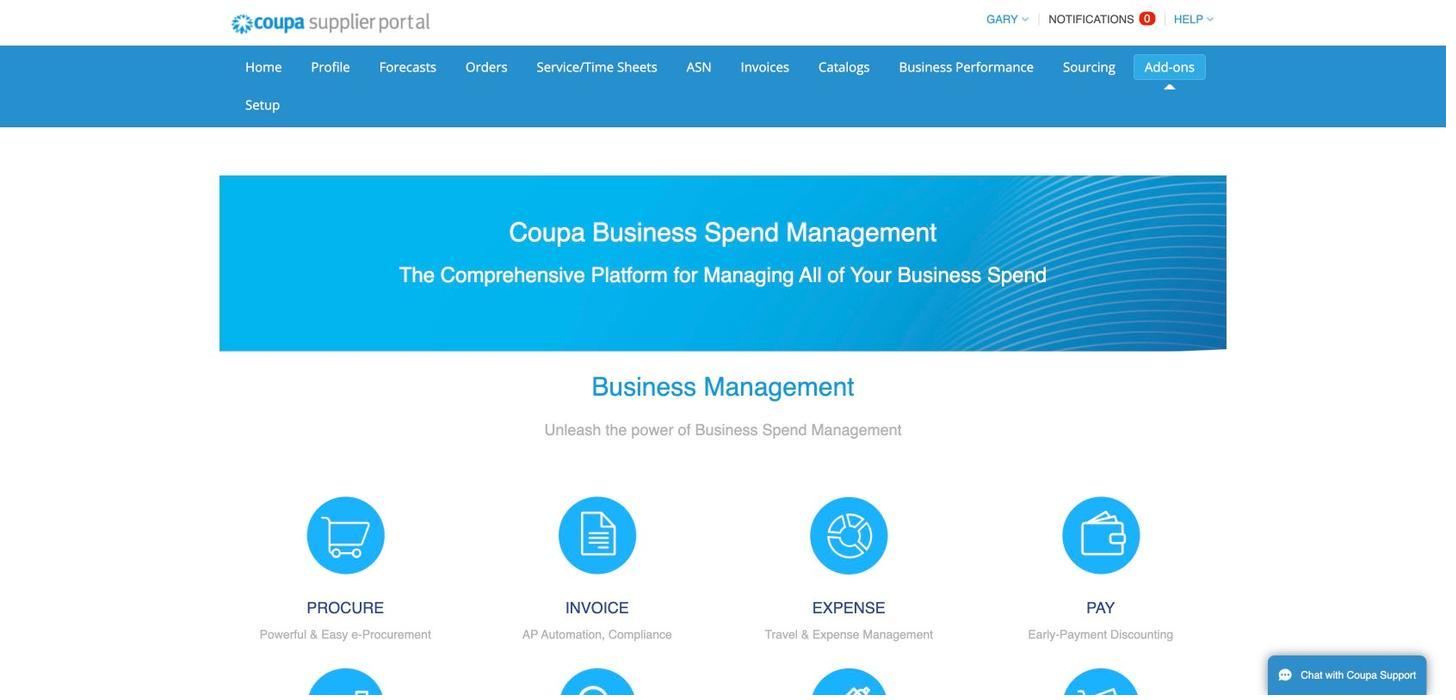 Task type: locate. For each thing, give the bounding box(es) containing it.
navigation
[[979, 3, 1214, 36]]

coupa supplier portal image
[[219, 3, 441, 46]]



Task type: vqa. For each thing, say whether or not it's contained in the screenshot.
third Response from the top
no



